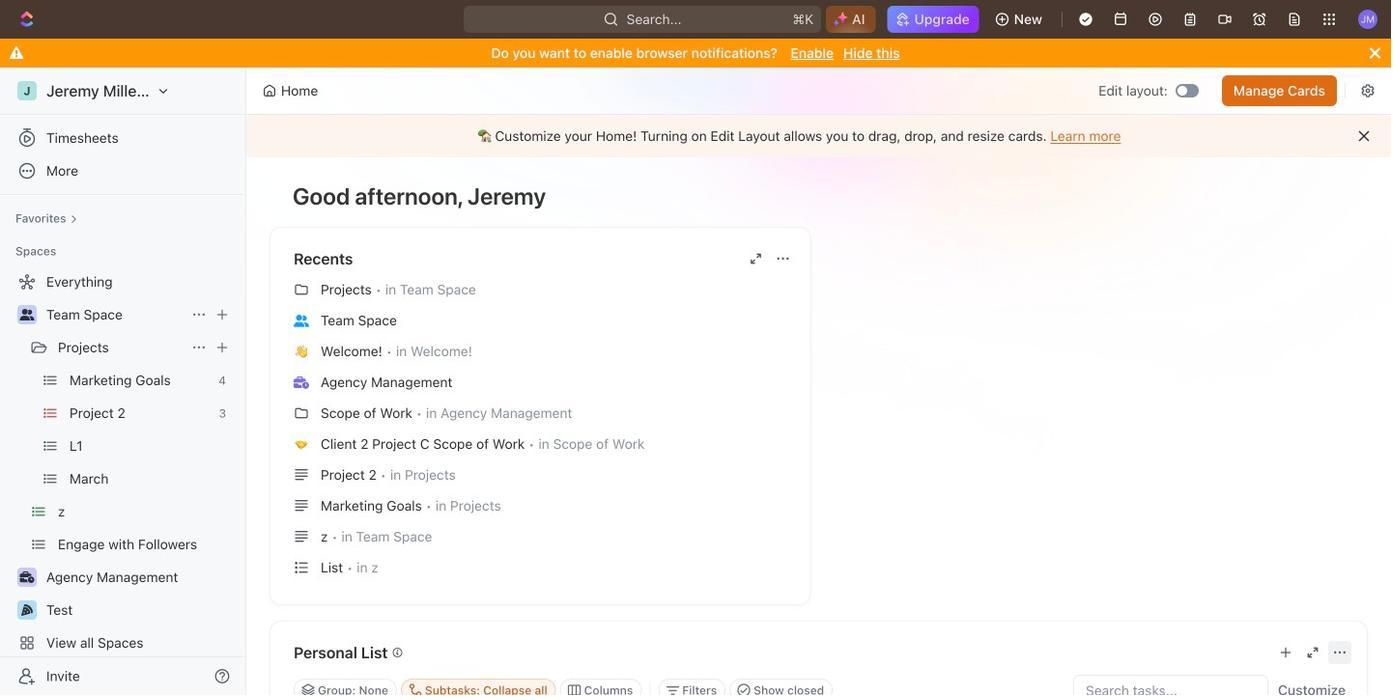 Task type: vqa. For each thing, say whether or not it's contained in the screenshot.
the topmost clickup
no



Task type: describe. For each thing, give the bounding box(es) containing it.
business time image inside tree
[[20, 572, 34, 584]]

jeremy miller's workspace, , element
[[17, 81, 37, 100]]

Search tasks... text field
[[1074, 676, 1268, 696]]

user group image
[[294, 315, 309, 327]]



Task type: locate. For each thing, give the bounding box(es) containing it.
1 vertical spatial business time image
[[20, 572, 34, 584]]

tree inside sidebar navigation
[[8, 267, 238, 692]]

pizza slice image
[[21, 605, 33, 616]]

business time image down user group icon on the top left of the page
[[294, 377, 309, 389]]

sidebar navigation
[[0, 68, 250, 696]]

business time image
[[294, 377, 309, 389], [20, 572, 34, 584]]

user group image
[[20, 309, 34, 321]]

tree
[[8, 267, 238, 692]]

1 horizontal spatial business time image
[[294, 377, 309, 389]]

alert
[[246, 115, 1391, 157]]

0 horizontal spatial business time image
[[20, 572, 34, 584]]

0 vertical spatial business time image
[[294, 377, 309, 389]]

business time image up "pizza slice" image
[[20, 572, 34, 584]]



